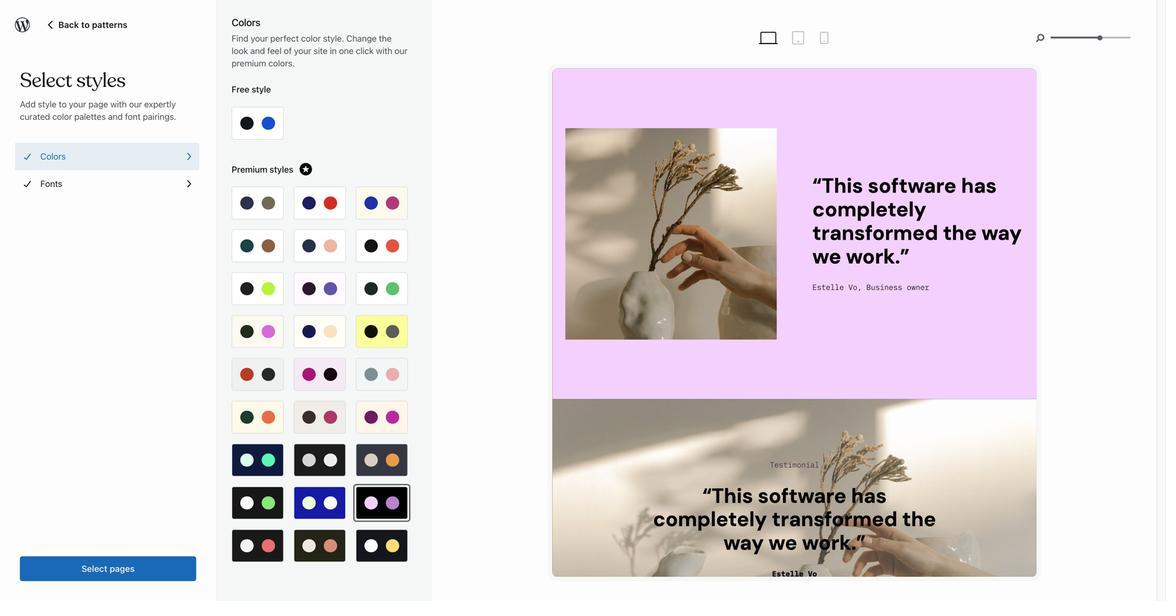 Task type: locate. For each thing, give the bounding box(es) containing it.
change
[[346, 33, 377, 43]]

1 horizontal spatial to
[[81, 20, 90, 30]]

0 vertical spatial style
[[252, 84, 271, 94]]

to
[[81, 20, 90, 30], [59, 99, 67, 109]]

1 vertical spatial our
[[129, 99, 142, 109]]

0 horizontal spatial style
[[38, 99, 56, 109]]

1 vertical spatial style
[[38, 99, 56, 109]]

with up font
[[110, 99, 127, 109]]

styles inside select styles add style to your page with our expertly curated color palettes and font pairings.
[[76, 68, 126, 93]]

list
[[15, 143, 199, 197]]

colors find your perfect color style. change the look and feel of your site in one click with our premium colors.
[[232, 16, 408, 68]]

1 vertical spatial styles
[[270, 164, 293, 174]]

0 vertical spatial to
[[81, 20, 90, 30]]

one
[[339, 46, 354, 56]]

with
[[376, 46, 392, 56], [110, 99, 127, 109]]

your
[[251, 33, 268, 43], [294, 46, 311, 56], [69, 99, 86, 109]]

color inside colors find your perfect color style. change the look and feel of your site in one click with our premium colors.
[[301, 33, 321, 43]]

perfect
[[270, 33, 299, 43]]

to inside button
[[81, 20, 90, 30]]

color
[[301, 33, 321, 43], [52, 111, 72, 122]]

select left pages
[[81, 563, 107, 574]]

select for styles
[[20, 68, 72, 93]]

your right "find"
[[251, 33, 268, 43]]

1 vertical spatial color
[[52, 111, 72, 122]]

to right add
[[59, 99, 67, 109]]

your right of
[[294, 46, 311, 56]]

0 horizontal spatial color
[[52, 111, 72, 122]]

and inside select styles add style to your page with our expertly curated color palettes and font pairings.
[[108, 111, 123, 122]]

1 horizontal spatial our
[[395, 46, 408, 56]]

style
[[252, 84, 271, 94], [38, 99, 56, 109]]

0 vertical spatial and
[[250, 46, 265, 56]]

0 vertical spatial select
[[20, 68, 72, 93]]

colors.
[[268, 58, 295, 68]]

colors up "find"
[[232, 16, 260, 28]]

0 vertical spatial color
[[301, 33, 321, 43]]

style up curated
[[38, 99, 56, 109]]

back to patterns button
[[45, 17, 127, 32]]

1 horizontal spatial and
[[250, 46, 265, 56]]

style.
[[323, 33, 344, 43]]

0 vertical spatial your
[[251, 33, 268, 43]]

styles
[[76, 68, 126, 93], [270, 164, 293, 174]]

2 vertical spatial your
[[69, 99, 86, 109]]

patterns
[[92, 20, 127, 30]]

colors
[[232, 16, 260, 28], [40, 151, 66, 161]]

0 vertical spatial with
[[376, 46, 392, 56]]

0 horizontal spatial your
[[69, 99, 86, 109]]

and up premium
[[250, 46, 265, 56]]

site
[[314, 46, 328, 56]]

premium
[[232, 58, 266, 68]]

select styles add style to your page with our expertly curated color palettes and font pairings.
[[20, 68, 176, 122]]

colors inside colors find your perfect color style. change the look and feel of your site in one click with our premium colors.
[[232, 16, 260, 28]]

1 vertical spatial your
[[294, 46, 311, 56]]

and inside colors find your perfect color style. change the look and feel of your site in one click with our premium colors.
[[250, 46, 265, 56]]

color up site
[[301, 33, 321, 43]]

0 horizontal spatial to
[[59, 99, 67, 109]]

our up font
[[129, 99, 142, 109]]

of
[[284, 46, 292, 56]]

colors inside button
[[40, 151, 66, 161]]

1 vertical spatial with
[[110, 99, 127, 109]]

to right back
[[81, 20, 90, 30]]

styles inside color palette variations list box
[[270, 164, 293, 174]]

select inside select styles add style to your page with our expertly curated color palettes and font pairings.
[[20, 68, 72, 93]]

phone image
[[817, 30, 832, 45]]

style right free
[[252, 84, 271, 94]]

0 vertical spatial our
[[395, 46, 408, 56]]

find
[[232, 33, 248, 43]]

with inside colors find your perfect color style. change the look and feel of your site in one click with our premium colors.
[[376, 46, 392, 56]]

colors for colors
[[40, 151, 66, 161]]

pages
[[110, 563, 135, 574]]

select up add
[[20, 68, 72, 93]]

1 horizontal spatial colors
[[232, 16, 260, 28]]

1 horizontal spatial color
[[301, 33, 321, 43]]

0 horizontal spatial with
[[110, 99, 127, 109]]

1 vertical spatial to
[[59, 99, 67, 109]]

and
[[250, 46, 265, 56], [108, 111, 123, 122]]

curated
[[20, 111, 50, 122]]

desktop image
[[757, 27, 780, 49]]

styles up page
[[76, 68, 126, 93]]

0 horizontal spatial styles
[[76, 68, 126, 93]]

0 horizontal spatial select
[[20, 68, 72, 93]]

1 horizontal spatial select
[[81, 563, 107, 574]]

0 horizontal spatial colors
[[40, 151, 66, 161]]

your up palettes
[[69, 99, 86, 109]]

0 horizontal spatial our
[[129, 99, 142, 109]]

pairings.
[[143, 111, 176, 122]]

our right click
[[395, 46, 408, 56]]

styles right premium
[[270, 164, 293, 174]]

premium styles
[[232, 164, 293, 174]]

our
[[395, 46, 408, 56], [129, 99, 142, 109]]

1 horizontal spatial with
[[376, 46, 392, 56]]

color right curated
[[52, 111, 72, 122]]

back
[[58, 20, 79, 30]]

with down the in the left top of the page
[[376, 46, 392, 56]]

your inside select styles add style to your page with our expertly curated color palettes and font pairings.
[[69, 99, 86, 109]]

select
[[20, 68, 72, 93], [81, 563, 107, 574]]

0 vertical spatial colors
[[232, 16, 260, 28]]

select inside select pages button
[[81, 563, 107, 574]]

0 vertical spatial styles
[[76, 68, 126, 93]]

1 vertical spatial and
[[108, 111, 123, 122]]

0 horizontal spatial and
[[108, 111, 123, 122]]

1 vertical spatial colors
[[40, 151, 66, 161]]

colors up 'fonts'
[[40, 151, 66, 161]]

and left font
[[108, 111, 123, 122]]

select pages
[[81, 563, 135, 574]]

free style
[[232, 84, 271, 94]]

1 vertical spatial select
[[81, 563, 107, 574]]

to inside select styles add style to your page with our expertly curated color palettes and font pairings.
[[59, 99, 67, 109]]

1 horizontal spatial style
[[252, 84, 271, 94]]

1 horizontal spatial styles
[[270, 164, 293, 174]]



Task type: describe. For each thing, give the bounding box(es) containing it.
palettes
[[74, 111, 106, 122]]

page
[[88, 99, 108, 109]]

our inside select styles add style to your page with our expertly curated color palettes and font pairings.
[[129, 99, 142, 109]]

click
[[356, 46, 374, 56]]

font
[[125, 111, 141, 122]]

colors button
[[15, 143, 199, 170]]

select for pages
[[81, 563, 107, 574]]

add
[[20, 99, 36, 109]]

color palette variations list box
[[230, 79, 409, 565]]

free
[[232, 84, 249, 94]]

in
[[330, 46, 337, 56]]

styles for select
[[76, 68, 126, 93]]

fonts button
[[15, 170, 199, 197]]

the
[[379, 33, 392, 43]]

list containing colors
[[15, 143, 199, 197]]

back to patterns
[[58, 20, 127, 30]]

style inside color palette variations list box
[[252, 84, 271, 94]]

our inside colors find your perfect color style. change the look and feel of your site in one click with our premium colors.
[[395, 46, 408, 56]]

feel
[[267, 46, 282, 56]]

expertly
[[144, 99, 176, 109]]

style inside select styles add style to your page with our expertly curated color palettes and font pairings.
[[38, 99, 56, 109]]

fonts
[[40, 179, 62, 189]]

tablet image
[[791, 30, 806, 45]]

premium
[[232, 164, 267, 174]]

color inside select styles add style to your page with our expertly curated color palettes and font pairings.
[[52, 111, 72, 122]]

2 horizontal spatial your
[[294, 46, 311, 56]]

styles for premium
[[270, 164, 293, 174]]

1 horizontal spatial your
[[251, 33, 268, 43]]

with inside select styles add style to your page with our expertly curated color palettes and font pairings.
[[110, 99, 127, 109]]

look
[[232, 46, 248, 56]]

colors list item
[[15, 143, 199, 170]]

colors for colors find your perfect color style. change the look and feel of your site in one click with our premium colors.
[[232, 16, 260, 28]]

select pages button
[[20, 556, 196, 581]]



Task type: vqa. For each thing, say whether or not it's contained in the screenshot.
Colors Find your perfect color style. Change the look and feel of your site in one click with our premium colors.'s the Colors
yes



